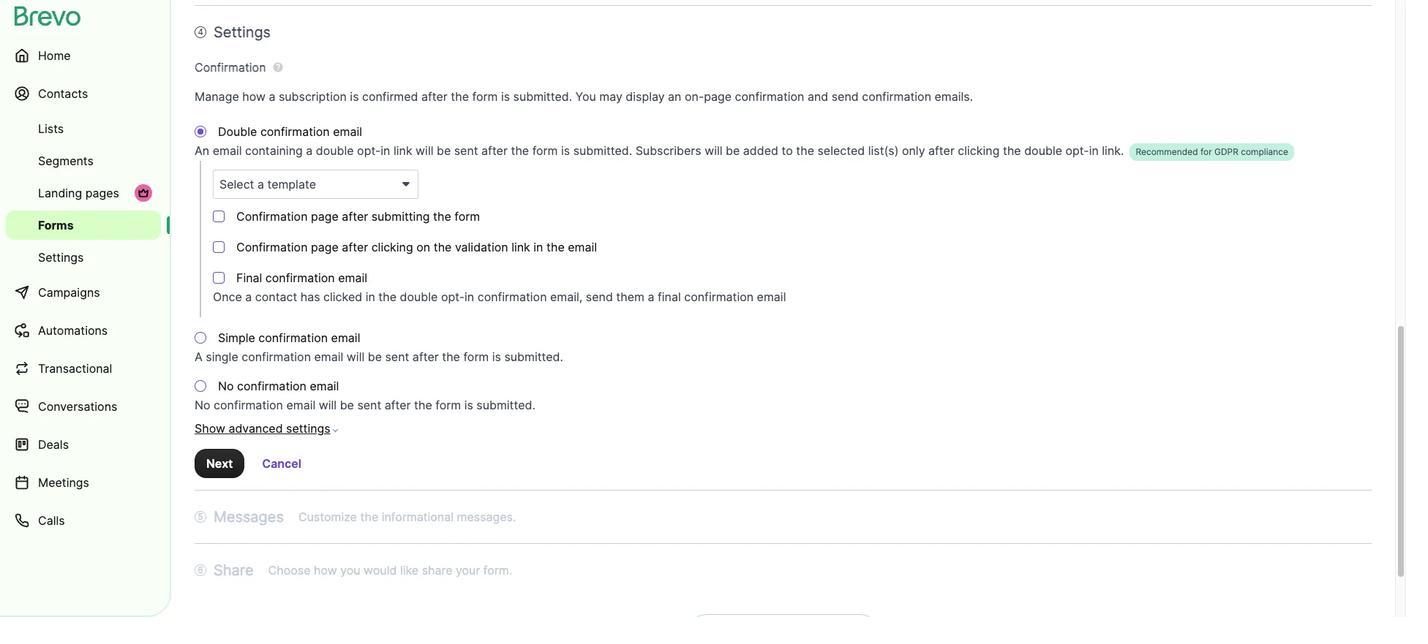 Task type: locate. For each thing, give the bounding box(es) containing it.
confirmation up list(s)
[[862, 89, 932, 104]]

compliance
[[1242, 146, 1289, 157]]

confirmation right final
[[685, 290, 754, 305]]

1 horizontal spatial no
[[218, 379, 234, 394]]

is
[[350, 89, 359, 104], [501, 89, 510, 104], [561, 143, 570, 158], [492, 350, 501, 365], [465, 398, 473, 413]]

final
[[658, 290, 681, 305]]

page for confirmation page after clicking on the validation link in the email
[[311, 240, 339, 255]]

cancel button
[[251, 449, 313, 479]]

send
[[832, 89, 859, 104], [586, 290, 613, 305]]

home link
[[6, 38, 161, 73]]

1 vertical spatial how
[[314, 564, 337, 578]]

manage
[[195, 89, 239, 104]]

link for in
[[512, 240, 531, 255]]

2 vertical spatial page
[[311, 240, 339, 255]]

0 horizontal spatial link
[[394, 143, 413, 158]]

choose how you would like share your form.
[[268, 564, 512, 578]]

landing pages link
[[6, 179, 161, 208]]

0 vertical spatial settings
[[214, 23, 271, 41]]

0 horizontal spatial how
[[242, 89, 266, 104]]

settings
[[214, 23, 271, 41], [38, 250, 84, 265]]

transactional
[[38, 362, 112, 376]]

0 vertical spatial no
[[218, 379, 234, 394]]

2 horizontal spatial sent
[[454, 143, 478, 158]]

opt- left link. at the right top of the page
[[1066, 143, 1090, 158]]

double down double confirmation email
[[316, 143, 354, 158]]

1 horizontal spatial link
[[512, 240, 531, 255]]

a left final
[[648, 290, 655, 305]]

link down confirmed
[[394, 143, 413, 158]]

no confirmation email will be sent after the form is submitted.
[[195, 398, 536, 413]]

email
[[333, 124, 362, 139], [213, 143, 242, 158], [568, 240, 597, 255], [338, 271, 367, 285], [757, 290, 787, 305], [331, 331, 360, 346], [314, 350, 344, 365], [310, 379, 339, 394], [287, 398, 316, 413]]

confirmation left and
[[735, 89, 805, 104]]

conversations link
[[6, 389, 161, 425]]

opt- down validation
[[441, 290, 465, 305]]

confirmation up containing
[[261, 124, 330, 139]]

recommended
[[1136, 146, 1199, 157]]

final
[[236, 271, 262, 285]]

lists
[[38, 122, 64, 136]]

pages
[[85, 186, 119, 201]]

opt-
[[357, 143, 381, 158], [1066, 143, 1090, 158], [441, 290, 465, 305]]

an email containing a double opt-in link will be sent after the form is submitted. subscribers will be added to the selected list(s) only after clicking the double opt-in link.
[[195, 143, 1125, 158]]

how left you
[[314, 564, 337, 578]]

1 horizontal spatial how
[[314, 564, 337, 578]]

1 vertical spatial settings
[[38, 250, 84, 265]]

send right and
[[832, 89, 859, 104]]

be
[[437, 143, 451, 158], [726, 143, 740, 158], [368, 350, 382, 365], [340, 398, 354, 413]]

link right validation
[[512, 240, 531, 255]]

0 vertical spatial send
[[832, 89, 859, 104]]

1 vertical spatial page
[[311, 209, 339, 224]]

1 vertical spatial link
[[512, 240, 531, 255]]

double down confirmation page after clicking on the validation link in the email
[[400, 290, 438, 305]]

clicking left the on
[[372, 240, 413, 255]]

sent
[[454, 143, 478, 158], [385, 350, 409, 365], [357, 398, 382, 413]]

how for confirmation
[[242, 89, 266, 104]]

messages.
[[457, 510, 516, 525]]

will down confirmed
[[416, 143, 434, 158]]

contacts
[[38, 86, 88, 101]]

transactional link
[[6, 351, 161, 387]]

1 horizontal spatial clicking
[[958, 143, 1000, 158]]

double
[[316, 143, 354, 158], [1025, 143, 1063, 158], [400, 290, 438, 305]]

a
[[269, 89, 276, 104], [306, 143, 313, 158], [245, 290, 252, 305], [648, 290, 655, 305]]

link.
[[1103, 143, 1125, 158]]

0 horizontal spatial send
[[586, 290, 613, 305]]

double left link. at the right top of the page
[[1025, 143, 1063, 158]]

them
[[617, 290, 645, 305]]

settings right the 4
[[214, 23, 271, 41]]

0 horizontal spatial sent
[[357, 398, 382, 413]]

subscribers
[[636, 143, 702, 158]]

send left them
[[586, 290, 613, 305]]

final confirmation email
[[236, 271, 367, 285]]

0 vertical spatial sent
[[454, 143, 478, 158]]

in right validation
[[534, 240, 543, 255]]

landing
[[38, 186, 82, 201]]

will up no confirmation email will be sent after the form is submitted.
[[347, 350, 365, 365]]

1 vertical spatial confirmation
[[236, 209, 308, 224]]

in left link. at the right top of the page
[[1090, 143, 1099, 158]]

will
[[416, 143, 434, 158], [705, 143, 723, 158], [347, 350, 365, 365], [319, 398, 337, 413]]

once a contact has clicked in the double opt-in confirmation email, send them a final confirmation email
[[213, 290, 787, 305]]

1 horizontal spatial sent
[[385, 350, 409, 365]]

no for no confirmation email
[[218, 379, 234, 394]]

clicking down emails.
[[958, 143, 1000, 158]]

single
[[206, 350, 238, 365]]

confirmation up show advanced settings
[[237, 379, 307, 394]]

gdpr
[[1215, 146, 1239, 157]]

segments
[[38, 154, 94, 168]]

confirmation page after clicking on the validation link in the email
[[236, 240, 597, 255]]

1 horizontal spatial opt-
[[441, 290, 465, 305]]

opt- down confirmed
[[357, 143, 381, 158]]

form
[[473, 89, 498, 104], [533, 143, 558, 158], [455, 209, 480, 224], [464, 350, 489, 365], [436, 398, 461, 413]]

a down final at the left
[[245, 290, 252, 305]]

1 horizontal spatial double
[[400, 290, 438, 305]]

2 horizontal spatial opt-
[[1066, 143, 1090, 158]]

in
[[381, 143, 390, 158], [1090, 143, 1099, 158], [534, 240, 543, 255], [366, 290, 375, 305], [465, 290, 475, 305]]

0 vertical spatial link
[[394, 143, 413, 158]]

0 vertical spatial confirmation
[[195, 60, 266, 75]]

how for share
[[314, 564, 337, 578]]

0 horizontal spatial no
[[195, 398, 211, 413]]

2 vertical spatial confirmation
[[236, 240, 308, 255]]

confirmation for confirmation page after submitting the form
[[236, 209, 308, 224]]

1 vertical spatial send
[[586, 290, 613, 305]]

1 vertical spatial no
[[195, 398, 211, 413]]

how right manage
[[242, 89, 266, 104]]

subscription
[[279, 89, 347, 104]]

simple confirmation email
[[218, 331, 360, 346]]

double
[[218, 124, 257, 139]]

will up settings
[[319, 398, 337, 413]]

0 horizontal spatial opt-
[[357, 143, 381, 158]]

settings down forms
[[38, 250, 84, 265]]

no up 'show'
[[195, 398, 211, 413]]

no down the single
[[218, 379, 234, 394]]

2 vertical spatial sent
[[357, 398, 382, 413]]

confirmation for confirmation
[[195, 60, 266, 75]]

calls link
[[6, 504, 161, 539]]

how
[[242, 89, 266, 104], [314, 564, 337, 578]]

1 vertical spatial clicking
[[372, 240, 413, 255]]

0 vertical spatial how
[[242, 89, 266, 104]]

after
[[422, 89, 448, 104], [482, 143, 508, 158], [929, 143, 955, 158], [342, 209, 368, 224], [342, 240, 368, 255], [413, 350, 439, 365], [385, 398, 411, 413]]

page
[[704, 89, 732, 104], [311, 209, 339, 224], [311, 240, 339, 255]]

an
[[195, 143, 209, 158]]

link
[[394, 143, 413, 158], [512, 240, 531, 255]]

1 horizontal spatial send
[[832, 89, 859, 104]]

confirmation left email,
[[478, 290, 547, 305]]



Task type: vqa. For each thing, say whether or not it's contained in the screenshot.
Manage how a subscription is confirmed after the form is submitted. You may display an on-page confirmation and send confirmation emails.
yes



Task type: describe. For each thing, give the bounding box(es) containing it.
automations link
[[6, 313, 161, 348]]

show
[[195, 422, 225, 436]]

page for confirmation page after submitting the form
[[311, 209, 339, 224]]

emails.
[[935, 89, 974, 104]]

a
[[195, 350, 203, 365]]

only
[[903, 143, 926, 158]]

share
[[214, 562, 254, 580]]

share
[[422, 564, 453, 578]]

next button
[[195, 449, 245, 479]]

settings
[[286, 422, 331, 436]]

an
[[668, 89, 682, 104]]

confirmation down "simple confirmation email"
[[242, 350, 311, 365]]

settings link
[[6, 243, 161, 272]]

simple
[[218, 331, 255, 346]]

double confirmation email
[[218, 124, 362, 139]]

home
[[38, 48, 71, 63]]

6
[[198, 565, 203, 576]]

forms link
[[6, 211, 161, 240]]

in down validation
[[465, 290, 475, 305]]

messages
[[214, 509, 284, 526]]

and
[[808, 89, 829, 104]]

manage how a subscription is confirmed after the form is submitted. you may display an on-page confirmation and send confirmation emails.
[[195, 89, 974, 104]]

deals
[[38, 438, 69, 452]]

forms
[[38, 218, 74, 233]]

next
[[206, 457, 233, 471]]

confirmed
[[362, 89, 418, 104]]

advanced
[[229, 422, 283, 436]]

confirmation up advanced
[[214, 398, 283, 413]]

confirmation down contact
[[259, 331, 328, 346]]

contact
[[255, 290, 297, 305]]

deals link
[[6, 427, 161, 463]]

1 horizontal spatial settings
[[214, 23, 271, 41]]

0 horizontal spatial double
[[316, 143, 354, 158]]

may
[[600, 89, 623, 104]]

in down confirmed
[[381, 143, 390, 158]]

recommended for gdpr compliance
[[1136, 146, 1289, 157]]

like
[[400, 564, 419, 578]]

submitting
[[372, 209, 430, 224]]

campaigns link
[[6, 275, 161, 310]]

email,
[[550, 290, 583, 305]]

0 horizontal spatial settings
[[38, 250, 84, 265]]

no confirmation email
[[218, 379, 339, 394]]

customize
[[299, 510, 357, 525]]

meetings
[[38, 476, 89, 490]]

clicked
[[324, 290, 362, 305]]

list(s)
[[869, 143, 899, 158]]

choose
[[268, 564, 311, 578]]

cancel
[[262, 457, 302, 471]]

4
[[198, 26, 203, 37]]

link for will
[[394, 143, 413, 158]]

added
[[744, 143, 779, 158]]

a single confirmation email will be sent after the form is submitted.
[[195, 350, 564, 365]]

meetings link
[[6, 466, 161, 501]]

to
[[782, 143, 793, 158]]

2 horizontal spatial double
[[1025, 143, 1063, 158]]

1 vertical spatial sent
[[385, 350, 409, 365]]

confirmation up has
[[266, 271, 335, 285]]

no for no confirmation email will be sent after the form is submitted.
[[195, 398, 211, 413]]

containing
[[245, 143, 303, 158]]

would
[[364, 564, 397, 578]]

confirmation page after submitting the form
[[236, 209, 480, 224]]

you
[[576, 89, 596, 104]]

landing pages
[[38, 186, 119, 201]]

customize the informational messages.
[[299, 510, 516, 525]]

a up double confirmation email
[[269, 89, 276, 104]]

automations
[[38, 324, 108, 338]]

0 vertical spatial page
[[704, 89, 732, 104]]

calls
[[38, 514, 65, 529]]

left___rvooi image
[[138, 187, 149, 199]]

you
[[341, 564, 361, 578]]

confirmation for confirmation page after clicking on the validation link in the email
[[236, 240, 308, 255]]

for
[[1201, 146, 1213, 157]]

on
[[417, 240, 431, 255]]

selected
[[818, 143, 865, 158]]

segments link
[[6, 146, 161, 176]]

campaigns
[[38, 285, 100, 300]]

show advanced settings
[[195, 422, 331, 436]]

has
[[301, 290, 320, 305]]

lists link
[[6, 114, 161, 143]]

validation
[[455, 240, 508, 255]]

form.
[[484, 564, 512, 578]]

your
[[456, 564, 480, 578]]

5
[[198, 512, 203, 523]]

a down double confirmation email
[[306, 143, 313, 158]]

contacts link
[[6, 76, 161, 111]]

display
[[626, 89, 665, 104]]

in right clicked on the top left of the page
[[366, 290, 375, 305]]

once
[[213, 290, 242, 305]]

informational
[[382, 510, 454, 525]]

will right subscribers
[[705, 143, 723, 158]]

0 horizontal spatial clicking
[[372, 240, 413, 255]]

0 vertical spatial clicking
[[958, 143, 1000, 158]]



